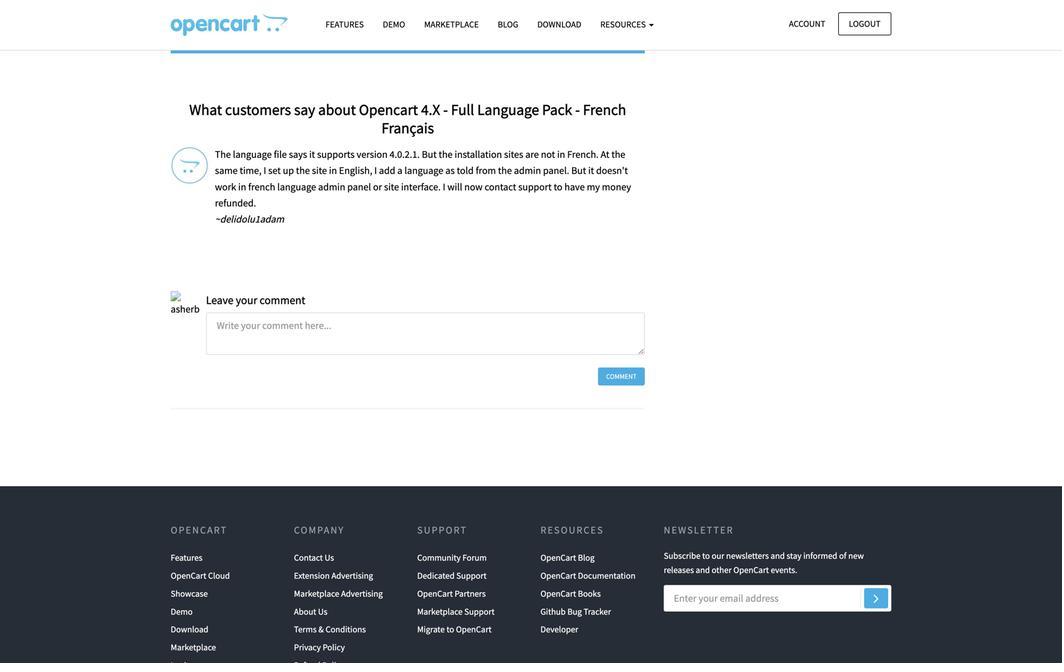Task type: vqa. For each thing, say whether or not it's contained in the screenshot.
google
no



Task type: describe. For each thing, give the bounding box(es) containing it.
marketplace for the right marketplace link
[[424, 19, 479, 30]]

1 horizontal spatial i
[[374, 165, 377, 177]]

0 horizontal spatial i
[[264, 165, 266, 177]]

developer link
[[541, 621, 578, 639]]

0 horizontal spatial language
[[233, 148, 272, 161]]

dedicated support link
[[417, 567, 487, 585]]

comment
[[260, 294, 305, 308]]

opencart for opencart blog
[[541, 553, 576, 564]]

to inside the language file says it supports version 4.0.2.1. but the installation sites are not in french. at the same time, i set up the site in english, i add a language as told from the admin panel. but it doesn't work in french language admin panel or site interface. i will now contact support to have my money refunded. ~delidolu1adam
[[554, 181, 563, 193]]

2 horizontal spatial language
[[405, 165, 443, 177]]

full
[[451, 100, 474, 119]]

time,
[[240, 165, 262, 177]]

new
[[848, 551, 864, 562]]

1 vertical spatial blog
[[578, 553, 595, 564]]

privacy policy
[[294, 642, 345, 654]]

2 vertical spatial in
[[238, 181, 246, 193]]

opencart down marketplace support link
[[456, 625, 492, 636]]

account link
[[778, 12, 836, 35]]

0 vertical spatial support
[[417, 524, 467, 537]]

1 vertical spatial admin
[[318, 181, 345, 193]]

us for about us
[[318, 607, 327, 618]]

après
[[171, 0, 195, 1]]

the up as
[[439, 148, 453, 161]]

1 horizontal spatial site
[[384, 181, 399, 193]]

opencart cloud link
[[171, 567, 230, 585]]

github
[[541, 607, 566, 618]]

0 horizontal spatial demo link
[[171, 603, 193, 621]]

0 horizontal spatial it
[[309, 148, 315, 161]]

2 - from the left
[[575, 100, 580, 119]]

opencart blog link
[[541, 550, 595, 567]]

subscribe
[[664, 551, 701, 562]]

features for demo
[[326, 19, 364, 30]]

what
[[189, 100, 222, 119]]

extension
[[294, 571, 330, 582]]

up
[[283, 165, 294, 177]]

4.0.2.1.
[[390, 148, 420, 161]]

0 vertical spatial and
[[771, 551, 785, 562]]

work
[[215, 181, 236, 193]]

Leave your comment text field
[[206, 313, 645, 355]]

documentation
[[578, 571, 636, 582]]

not
[[541, 148, 555, 161]]

the right "at"
[[612, 148, 626, 161]]

privacy policy link
[[294, 639, 345, 657]]

about us link
[[294, 603, 327, 621]]

opencart books link
[[541, 585, 601, 603]]

migrate to opencart
[[417, 625, 492, 636]]

or
[[373, 181, 382, 193]]

developer
[[541, 625, 578, 636]]

releases
[[664, 565, 694, 576]]

about
[[318, 100, 356, 119]]

to for subscribe to our newsletters and stay informed of new releases and other opencart events.
[[702, 551, 710, 562]]

marketplace support link
[[417, 603, 495, 621]]

blog link
[[488, 13, 528, 35]]

contact us link
[[294, 550, 334, 567]]

opencart - opencart 4.x - full language pack - french français image
[[171, 13, 288, 36]]

0 vertical spatial demo link
[[373, 13, 415, 35]]

french
[[248, 181, 275, 193]]

panel
[[347, 181, 371, 193]]

opencart for opencart books
[[541, 589, 576, 600]]

account
[[789, 18, 826, 29]]

features link for demo
[[316, 13, 373, 35]]

showcase link
[[171, 585, 208, 603]]

il
[[510, 0, 515, 1]]

a inside après avoir acheté et téléchargé l'extension, vous devez lire le fichier readme.txt, il a des instructions d'installation.
[[517, 0, 522, 1]]

support for dedicated
[[456, 571, 487, 582]]

github bug tracker
[[541, 607, 611, 618]]

download for demo
[[171, 625, 208, 636]]

to for migrate to opencart
[[447, 625, 454, 636]]

opencart for opencart cloud
[[171, 571, 206, 582]]

bug
[[568, 607, 582, 618]]

0 horizontal spatial blog
[[498, 19, 518, 30]]

as
[[445, 165, 455, 177]]

from
[[476, 165, 496, 177]]

refunded.
[[215, 197, 256, 210]]

us for contact us
[[325, 553, 334, 564]]

set
[[268, 165, 281, 177]]

2 horizontal spatial in
[[557, 148, 565, 161]]

opencart partners link
[[417, 585, 486, 603]]

logout
[[849, 18, 881, 29]]

contact us
[[294, 553, 334, 564]]

what customers say about opencart 4.x - full language pack - french français
[[189, 100, 626, 137]]

opencart for opencart partners
[[417, 589, 453, 600]]

are
[[525, 148, 539, 161]]

devez
[[379, 0, 404, 1]]

1 vertical spatial demo
[[171, 607, 193, 618]]

community forum link
[[417, 550, 487, 567]]

french.
[[567, 148, 599, 161]]

money
[[602, 181, 631, 193]]

1 - from the left
[[443, 100, 448, 119]]

terms & conditions link
[[294, 621, 366, 639]]

newsletter
[[664, 524, 734, 537]]

customers
[[225, 100, 291, 119]]

opencart cloud
[[171, 571, 230, 582]]

stay
[[787, 551, 802, 562]]

logout link
[[838, 12, 892, 35]]

acheté
[[220, 0, 248, 1]]

subscribe to our newsletters and stay informed of new releases and other opencart events.
[[664, 551, 864, 576]]

l'extension,
[[307, 0, 355, 1]]

the language file says it supports version 4.0.2.1. but the installation sites are not in french. at the same time, i set up the site in english, i add a language as told from the admin panel. but it doesn't work in french language admin panel or site interface. i will now contact support to have my money refunded. ~delidolu1adam
[[215, 148, 631, 226]]

informed
[[803, 551, 838, 562]]

features link for opencart cloud
[[171, 550, 202, 567]]

tracker
[[584, 607, 611, 618]]

at
[[601, 148, 610, 161]]

téléchargé
[[261, 0, 305, 1]]

~delidolu1adam
[[215, 213, 284, 226]]

opencart inside subscribe to our newsletters and stay informed of new releases and other opencart events.
[[734, 565, 769, 576]]

of
[[839, 551, 847, 562]]

extension advertising
[[294, 571, 373, 582]]

cloud
[[208, 571, 230, 582]]

the up contact
[[498, 165, 512, 177]]



Task type: locate. For each thing, give the bounding box(es) containing it.
say
[[294, 100, 315, 119]]

add
[[379, 165, 395, 177]]

demo
[[383, 19, 405, 30], [171, 607, 193, 618]]

it up my
[[588, 165, 594, 177]]

1 vertical spatial resources
[[541, 524, 604, 537]]

opencart books
[[541, 589, 601, 600]]

language up time,
[[233, 148, 272, 161]]

1 horizontal spatial download link
[[528, 13, 591, 35]]

1 vertical spatial it
[[588, 165, 594, 177]]

0 vertical spatial in
[[557, 148, 565, 161]]

0 horizontal spatial features
[[171, 553, 202, 564]]

community forum
[[417, 553, 487, 564]]

1 vertical spatial features
[[171, 553, 202, 564]]

download link for demo
[[171, 621, 208, 639]]

support
[[518, 181, 552, 193]]

english,
[[339, 165, 372, 177]]

1 vertical spatial advertising
[[341, 589, 383, 600]]

1 horizontal spatial admin
[[514, 165, 541, 177]]

but up have
[[571, 165, 586, 177]]

same
[[215, 165, 238, 177]]

features link
[[316, 13, 373, 35], [171, 550, 202, 567]]

1 horizontal spatial -
[[575, 100, 580, 119]]

a inside the language file says it supports version 4.0.2.1. but the installation sites are not in french. at the same time, i set up the site in english, i add a language as told from the admin panel. but it doesn't work in french language admin panel or site interface. i will now contact support to have my money refunded. ~delidolu1adam
[[397, 165, 403, 177]]

0 vertical spatial features
[[326, 19, 364, 30]]

marketplace down showcase "link"
[[171, 642, 216, 654]]

installation
[[455, 148, 502, 161]]

language down the 'up'
[[277, 181, 316, 193]]

file
[[274, 148, 287, 161]]

download link for blog
[[528, 13, 591, 35]]

blog up opencart documentation
[[578, 553, 595, 564]]

and
[[771, 551, 785, 562], [696, 565, 710, 576]]

1 vertical spatial support
[[456, 571, 487, 582]]

advertising for marketplace advertising
[[341, 589, 383, 600]]

0 vertical spatial but
[[422, 148, 437, 161]]

i left set
[[264, 165, 266, 177]]

a
[[517, 0, 522, 1], [397, 165, 403, 177]]

readme.txt,
[[460, 0, 508, 1]]

community
[[417, 553, 461, 564]]

opencart up opencart cloud on the bottom of the page
[[171, 524, 227, 537]]

advertising for extension advertising
[[332, 571, 373, 582]]

2 horizontal spatial to
[[702, 551, 710, 562]]

us up extension advertising
[[325, 553, 334, 564]]

0 horizontal spatial but
[[422, 148, 437, 161]]

and left 'other'
[[696, 565, 710, 576]]

marketplace inside marketplace advertising link
[[294, 589, 339, 600]]

the
[[215, 148, 231, 161]]

d'installation.
[[171, 4, 229, 17]]

version
[[357, 148, 388, 161]]

will
[[448, 181, 462, 193]]

now
[[464, 181, 483, 193]]

opencart down dedicated
[[417, 589, 453, 600]]

company
[[294, 524, 345, 537]]

1 vertical spatial to
[[702, 551, 710, 562]]

download down showcase "link"
[[171, 625, 208, 636]]

blog
[[498, 19, 518, 30], [578, 553, 595, 564]]

marketplace inside marketplace link
[[424, 19, 479, 30]]

marketplace for marketplace advertising
[[294, 589, 339, 600]]

opencart documentation link
[[541, 567, 636, 585]]

interface.
[[401, 181, 441, 193]]

your
[[236, 294, 257, 308]]

download link down showcase "link"
[[171, 621, 208, 639]]

1 horizontal spatial features
[[326, 19, 364, 30]]

0 vertical spatial site
[[312, 165, 327, 177]]

1 horizontal spatial marketplace link
[[415, 13, 488, 35]]

features up opencart cloud on the bottom of the page
[[171, 553, 202, 564]]

features down l'extension,
[[326, 19, 364, 30]]

marketplace advertising link
[[294, 585, 383, 603]]

lire
[[406, 0, 419, 1]]

marketplace up migrate
[[417, 607, 463, 618]]

0 horizontal spatial to
[[447, 625, 454, 636]]

instructions
[[541, 0, 591, 1]]

marketplace support
[[417, 607, 495, 618]]

resources
[[600, 19, 648, 30], [541, 524, 604, 537]]

and up events.
[[771, 551, 785, 562]]

marketplace down extension
[[294, 589, 339, 600]]

leave your comment
[[206, 294, 305, 308]]

demo down showcase "link"
[[171, 607, 193, 618]]

dedicated
[[417, 571, 455, 582]]

download
[[537, 19, 582, 30], [171, 625, 208, 636]]

blog down the il
[[498, 19, 518, 30]]

marketplace for left marketplace link
[[171, 642, 216, 654]]

admin left panel
[[318, 181, 345, 193]]

1 vertical spatial download
[[171, 625, 208, 636]]

it right says
[[309, 148, 315, 161]]

0 horizontal spatial download
[[171, 625, 208, 636]]

marketplace advertising
[[294, 589, 383, 600]]

0 vertical spatial language
[[233, 148, 272, 161]]

1 horizontal spatial a
[[517, 0, 522, 1]]

- right pack
[[575, 100, 580, 119]]

to inside migrate to opencart link
[[447, 625, 454, 636]]

migrate to opencart link
[[417, 621, 492, 639]]

conditions
[[326, 625, 366, 636]]

1 horizontal spatial demo link
[[373, 13, 415, 35]]

books
[[578, 589, 601, 600]]

1 horizontal spatial and
[[771, 551, 785, 562]]

0 horizontal spatial in
[[238, 181, 246, 193]]

0 horizontal spatial a
[[397, 165, 403, 177]]

0 horizontal spatial -
[[443, 100, 448, 119]]

in right not
[[557, 148, 565, 161]]

site right or
[[384, 181, 399, 193]]

1 horizontal spatial language
[[277, 181, 316, 193]]

0 horizontal spatial download link
[[171, 621, 208, 639]]

opencart down newsletters
[[734, 565, 769, 576]]

1 vertical spatial site
[[384, 181, 399, 193]]

1 vertical spatial but
[[571, 165, 586, 177]]

0 vertical spatial download link
[[528, 13, 591, 35]]

Enter your email address text field
[[664, 586, 892, 612]]

site down supports
[[312, 165, 327, 177]]

0 vertical spatial to
[[554, 181, 563, 193]]

showcase
[[171, 589, 208, 600]]

0 vertical spatial us
[[325, 553, 334, 564]]

2 vertical spatial support
[[464, 607, 495, 618]]

opencart for opencart documentation
[[541, 571, 576, 582]]

panel.
[[543, 165, 569, 177]]

features for opencart cloud
[[171, 553, 202, 564]]

a right add
[[397, 165, 403, 177]]

about
[[294, 607, 316, 618]]

0 vertical spatial marketplace link
[[415, 13, 488, 35]]

resources link
[[591, 13, 664, 35]]

1 horizontal spatial blog
[[578, 553, 595, 564]]

it
[[309, 148, 315, 161], [588, 165, 594, 177]]

0 vertical spatial advertising
[[332, 571, 373, 582]]

demo link
[[373, 13, 415, 35], [171, 603, 193, 621]]

us right about on the left of the page
[[318, 607, 327, 618]]

advertising down extension advertising link
[[341, 589, 383, 600]]

to down marketplace support link
[[447, 625, 454, 636]]

0 vertical spatial blog
[[498, 19, 518, 30]]

admin
[[514, 165, 541, 177], [318, 181, 345, 193]]

et
[[250, 0, 259, 1]]

0 horizontal spatial and
[[696, 565, 710, 576]]

support for marketplace
[[464, 607, 495, 618]]

dedicated support
[[417, 571, 487, 582]]

about us
[[294, 607, 327, 618]]

opencart up 'github'
[[541, 589, 576, 600]]

0 vertical spatial features link
[[316, 13, 373, 35]]

1 horizontal spatial to
[[554, 181, 563, 193]]

le
[[421, 0, 429, 1]]

support
[[417, 524, 467, 537], [456, 571, 487, 582], [464, 607, 495, 618]]

support up partners
[[456, 571, 487, 582]]

angle right image
[[874, 591, 879, 607]]

but right 4.0.2.1.
[[422, 148, 437, 161]]

opencart
[[359, 100, 418, 119]]

opencart for opencart
[[171, 524, 227, 537]]

1 vertical spatial and
[[696, 565, 710, 576]]

features link up opencart cloud on the bottom of the page
[[171, 550, 202, 567]]

have
[[565, 181, 585, 193]]

0 vertical spatial demo
[[383, 19, 405, 30]]

- right 4.x
[[443, 100, 448, 119]]

marketplace down fichier
[[424, 19, 479, 30]]

opencart up opencart documentation
[[541, 553, 576, 564]]

i left add
[[374, 165, 377, 177]]

features link down l'extension,
[[316, 13, 373, 35]]

download link down instructions
[[528, 13, 591, 35]]

0 vertical spatial it
[[309, 148, 315, 161]]

opencart up showcase
[[171, 571, 206, 582]]

0 horizontal spatial admin
[[318, 181, 345, 193]]

migrate
[[417, 625, 445, 636]]

comment
[[606, 373, 637, 381]]

a right the il
[[517, 0, 522, 1]]

demo link down showcase
[[171, 603, 193, 621]]

0 horizontal spatial marketplace link
[[171, 639, 216, 657]]

language up interface.
[[405, 165, 443, 177]]

other
[[712, 565, 732, 576]]

in right work in the left of the page
[[238, 181, 246, 193]]

to down panel.
[[554, 181, 563, 193]]

admin down are
[[514, 165, 541, 177]]

1 vertical spatial us
[[318, 607, 327, 618]]

0 vertical spatial download
[[537, 19, 582, 30]]

contact
[[485, 181, 516, 193]]

delidolu1adam image
[[171, 147, 209, 185]]

to left our
[[702, 551, 710, 562]]

1 horizontal spatial features link
[[316, 13, 373, 35]]

2 vertical spatial language
[[277, 181, 316, 193]]

french
[[583, 100, 626, 119]]

to inside subscribe to our newsletters and stay informed of new releases and other opencart events.
[[702, 551, 710, 562]]

1 vertical spatial language
[[405, 165, 443, 177]]

marketplace link down showcase "link"
[[171, 639, 216, 657]]

1 vertical spatial a
[[397, 165, 403, 177]]

download down instructions
[[537, 19, 582, 30]]

advertising up the marketplace advertising
[[332, 571, 373, 582]]

des
[[524, 0, 539, 1]]

0 vertical spatial admin
[[514, 165, 541, 177]]

1 vertical spatial in
[[329, 165, 337, 177]]

2 horizontal spatial i
[[443, 181, 445, 193]]

in down supports
[[329, 165, 337, 177]]

1 vertical spatial features link
[[171, 550, 202, 567]]

0 vertical spatial a
[[517, 0, 522, 1]]

vous
[[357, 0, 377, 1]]

français
[[382, 118, 434, 137]]

1 horizontal spatial it
[[588, 165, 594, 177]]

newsletters
[[726, 551, 769, 562]]

marketplace link down fichier
[[415, 13, 488, 35]]

1 vertical spatial marketplace link
[[171, 639, 216, 657]]

events.
[[771, 565, 797, 576]]

demo down après avoir acheté et téléchargé l'extension, vous devez lire le fichier readme.txt, il a des instructions d'installation.
[[383, 19, 405, 30]]

opencart
[[171, 524, 227, 537], [541, 553, 576, 564], [734, 565, 769, 576], [171, 571, 206, 582], [541, 571, 576, 582], [417, 589, 453, 600], [541, 589, 576, 600], [456, 625, 492, 636]]

opencart down opencart blog link on the bottom right of the page
[[541, 571, 576, 582]]

1 horizontal spatial download
[[537, 19, 582, 30]]

0 horizontal spatial features link
[[171, 550, 202, 567]]

1 vertical spatial download link
[[171, 621, 208, 639]]

support down partners
[[464, 607, 495, 618]]

forum
[[463, 553, 487, 564]]

avoir
[[197, 0, 218, 1]]

marketplace inside marketplace support link
[[417, 607, 463, 618]]

terms & conditions
[[294, 625, 366, 636]]

1 horizontal spatial in
[[329, 165, 337, 177]]

marketplace for marketplace support
[[417, 607, 463, 618]]

asherb image
[[171, 292, 200, 318]]

i left the will
[[443, 181, 445, 193]]

0 horizontal spatial site
[[312, 165, 327, 177]]

support up community on the bottom of page
[[417, 524, 467, 537]]

2 vertical spatial to
[[447, 625, 454, 636]]

the right the 'up'
[[296, 165, 310, 177]]

opencart partners
[[417, 589, 486, 600]]

demo link down devez in the top left of the page
[[373, 13, 415, 35]]

0 vertical spatial resources
[[600, 19, 648, 30]]

0 horizontal spatial demo
[[171, 607, 193, 618]]

i
[[264, 165, 266, 177], [374, 165, 377, 177], [443, 181, 445, 193]]

1 horizontal spatial demo
[[383, 19, 405, 30]]

policy
[[323, 642, 345, 654]]

download for blog
[[537, 19, 582, 30]]

leave
[[206, 294, 234, 308]]

1 horizontal spatial but
[[571, 165, 586, 177]]

1 vertical spatial demo link
[[171, 603, 193, 621]]

advertising
[[332, 571, 373, 582], [341, 589, 383, 600]]



